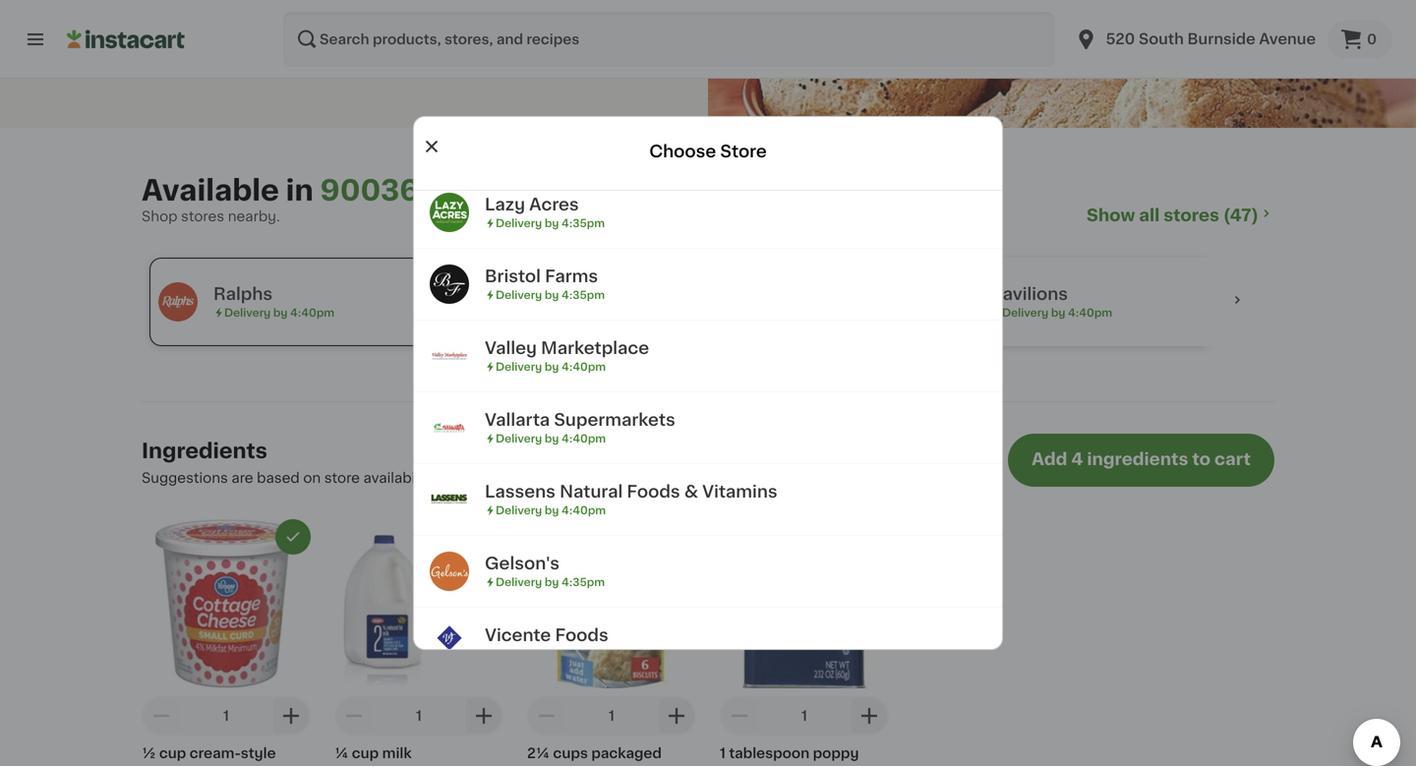 Task type: describe. For each thing, give the bounding box(es) containing it.
unselect item image for poppy
[[863, 528, 880, 546]]

show
[[1087, 207, 1136, 224]]

vons
[[602, 286, 645, 302]]

are
[[232, 471, 253, 485]]

unselect item image for 2¼ cups packaged biscuit mix
[[670, 528, 688, 546]]

nearby.
[[228, 210, 280, 223]]

by for pavilions
[[1052, 307, 1066, 318]]

available
[[142, 177, 279, 205]]

suggestions
[[142, 471, 228, 485]]

3 product group from the left
[[527, 519, 696, 766]]

delivery by 4:40pm for valley marketplace
[[496, 361, 606, 372]]

increment quantity image for ½ cup cream-style cottage cheese
[[279, 704, 303, 728]]

show all stores (47) button
[[1087, 205, 1275, 226]]

seeds
[[720, 766, 763, 766]]

delivery by 4:35pm for farms
[[496, 290, 605, 300]]

add 4 ingredients to cart button
[[1008, 434, 1275, 487]]

delivery for lassens natural foods & vitamins
[[496, 505, 542, 516]]

delivery by 4:35pm for acres
[[496, 218, 605, 229]]

4:40pm for pavilions
[[1068, 307, 1113, 318]]

1 tablespoon poppy seeds
[[720, 746, 859, 766]]

ingredient
[[525, 471, 595, 485]]

valley
[[485, 340, 537, 356]]

bristol farms image
[[430, 265, 469, 304]]

1 for poppy
[[802, 709, 808, 723]]

lassens
[[485, 483, 556, 500]]

valley marketplace image
[[430, 336, 469, 376]]

1 inside 1 tablespoon poppy seeds
[[720, 746, 726, 760]]

stores inside available in 90036 shop stores nearby.
[[181, 210, 224, 223]]

list
[[599, 471, 619, 485]]

delivery by 4:35pm for foods
[[496, 649, 605, 659]]

gelson's image
[[430, 552, 469, 591]]

vicente foods
[[485, 627, 609, 644]]

bristol farms
[[485, 268, 598, 285]]

lassens natural foods & vitamins image
[[430, 480, 469, 519]]

availability.
[[364, 471, 440, 485]]

save recipe button
[[289, 56, 398, 76]]

1 product group from the left
[[142, 519, 311, 766]]

tablespoon
[[729, 746, 810, 760]]

biscuit
[[527, 766, 576, 766]]

unselect item image for milk
[[477, 528, 495, 546]]

ralphs
[[213, 286, 273, 302]]

quantities.
[[823, 471, 896, 485]]

increment quantity image for 1 tablespoon poppy seeds
[[858, 704, 881, 728]]

min
[[262, 14, 289, 28]]

items
[[752, 471, 790, 485]]

¼
[[334, 746, 349, 760]]

delivery for pavilions
[[1002, 307, 1049, 318]]

1 vertical spatial to
[[623, 471, 637, 485]]

cart
[[1215, 451, 1251, 468]]

4:35pm for bristol farms
[[562, 290, 605, 300]]

by for ralphs
[[273, 307, 288, 318]]

marketplace
[[541, 340, 649, 356]]

style
[[241, 746, 276, 760]]

1 for packaged
[[609, 709, 615, 723]]

lassens natural foods & vitamins
[[485, 483, 778, 500]]

cup for ½
[[159, 746, 186, 760]]

save
[[315, 59, 349, 73]]

cups
[[553, 746, 588, 760]]

bristol
[[485, 268, 541, 285]]

decrement quantity image for cup
[[150, 704, 173, 728]]

suggestions are based on store availability. use the full ingredient list to confirm correct items and quantities.
[[142, 471, 896, 485]]

3 delivery by 4:35pm from the top
[[496, 577, 605, 588]]

0 button
[[1328, 20, 1393, 59]]

cream-
[[190, 746, 241, 760]]

mix
[[579, 766, 605, 766]]

vitamins
[[702, 483, 778, 500]]

by for bristol farms
[[545, 290, 559, 300]]

instacart logo image
[[67, 28, 185, 51]]

correct
[[698, 471, 748, 485]]

confirm
[[641, 471, 694, 485]]

store
[[324, 471, 360, 485]]

delivery by 4:40pm for pavilions
[[1002, 307, 1113, 318]]

vicente foods image
[[430, 624, 469, 663]]

vallarta supermarkets image
[[430, 408, 469, 447]]

packaged
[[592, 746, 662, 760]]

delivery by 4:40pm for vallarta supermarkets
[[496, 433, 606, 444]]

milk
[[382, 746, 412, 760]]

by for vicente foods
[[545, 649, 559, 659]]

natural
[[560, 483, 623, 500]]

25 min
[[241, 14, 289, 28]]

90036
[[320, 177, 419, 205]]

and
[[794, 471, 820, 485]]

all
[[1139, 207, 1160, 224]]



Task type: vqa. For each thing, say whether or not it's contained in the screenshot.
17 2
no



Task type: locate. For each thing, give the bounding box(es) containing it.
1 4:35pm from the top
[[562, 218, 605, 229]]

to inside add 4 ingredients to cart button
[[1193, 451, 1211, 468]]

show all stores (47)
[[1087, 207, 1259, 224]]

valley marketplace
[[485, 340, 649, 356]]

0 horizontal spatial stores
[[181, 210, 224, 223]]

0 horizontal spatial decrement quantity image
[[150, 704, 173, 728]]

dialog
[[413, 116, 1003, 680]]

increment quantity image for milk
[[472, 704, 496, 728]]

delivery down gelson's
[[496, 577, 542, 588]]

on
[[303, 471, 321, 485]]

to
[[1193, 451, 1211, 468], [623, 471, 637, 485]]

4:40pm for valley marketplace
[[562, 361, 606, 372]]

foods left &
[[627, 483, 680, 500]]

0 horizontal spatial decrement quantity image
[[342, 704, 366, 728]]

0 horizontal spatial unselect item image
[[477, 528, 495, 546]]

decrement quantity image up ½
[[150, 704, 173, 728]]

vicente
[[485, 627, 551, 644]]

delivery by 4:40pm
[[224, 307, 335, 318], [1002, 307, 1113, 318], [496, 361, 606, 372], [496, 433, 606, 444], [496, 505, 606, 516]]

product group
[[142, 519, 311, 766], [334, 519, 504, 766], [527, 519, 696, 766], [720, 519, 889, 766]]

by for lazy acres
[[545, 218, 559, 229]]

based
[[257, 471, 300, 485]]

delivery down valley
[[496, 361, 542, 372]]

0 horizontal spatial cup
[[159, 746, 186, 760]]

0 horizontal spatial increment quantity image
[[279, 704, 303, 728]]

delivery down vallarta
[[496, 433, 542, 444]]

4 4:35pm from the top
[[562, 649, 605, 659]]

delivery by 4:35pm
[[496, 218, 605, 229], [496, 290, 605, 300], [496, 577, 605, 588], [496, 649, 605, 659]]

to right list
[[623, 471, 637, 485]]

1 horizontal spatial stores
[[1164, 207, 1220, 224]]

delivery by 4:35pm down acres
[[496, 218, 605, 229]]

1 horizontal spatial increment quantity image
[[858, 704, 881, 728]]

cottage
[[142, 766, 197, 766]]

4:35pm down vicente foods at the left bottom
[[562, 649, 605, 659]]

1 for cream-
[[223, 709, 229, 723]]

0 horizontal spatial increment quantity image
[[472, 704, 496, 728]]

4 product group from the left
[[720, 519, 889, 766]]

4:35pm up vicente foods at the left bottom
[[562, 577, 605, 588]]

vallarta supermarkets
[[485, 412, 675, 428]]

2 decrement quantity image from the left
[[728, 704, 752, 728]]

decrement quantity image up ¼
[[342, 704, 366, 728]]

2 increment quantity image from the left
[[858, 704, 881, 728]]

cup right ¼
[[352, 746, 379, 760]]

2¼
[[527, 746, 550, 760]]

delivery down bristol
[[496, 290, 542, 300]]

4
[[1072, 451, 1083, 468]]

4:35pm for vicente foods
[[562, 649, 605, 659]]

add 4 ingredients to cart
[[1032, 451, 1251, 468]]

by for lassens natural foods & vitamins
[[545, 505, 559, 516]]

full
[[500, 471, 522, 485]]

delivery by 4:40pm down valley marketplace
[[496, 361, 606, 372]]

available in 90036 shop stores nearby.
[[142, 177, 419, 223]]

1 horizontal spatial unselect item image
[[863, 528, 880, 546]]

4:40pm for ralphs
[[290, 307, 335, 318]]

4:35pm down acres
[[562, 218, 605, 229]]

decrement quantity image for tablespoon
[[728, 704, 752, 728]]

delivery by 4:40pm down 'ralphs' at the left top
[[224, 307, 335, 318]]

1 horizontal spatial unselect item image
[[670, 528, 688, 546]]

unselect item image down quantities.
[[863, 528, 880, 546]]

delivery for vicente foods
[[496, 649, 542, 659]]

foods right vicente
[[555, 627, 609, 644]]

increment quantity image
[[279, 704, 303, 728], [858, 704, 881, 728]]

10
[[342, 14, 357, 28]]

delivery by 4:40pm for ralphs
[[224, 307, 335, 318]]

vallarta
[[485, 412, 550, 428]]

½ cup cream-style cottage cheese
[[142, 746, 276, 766]]

pavilions
[[992, 286, 1068, 302]]

increment quantity image for packaged
[[665, 704, 689, 728]]

1 unselect item image from the left
[[284, 528, 302, 546]]

stores right all on the right of the page
[[1164, 207, 1220, 224]]

delivery down 'ralphs' at the left top
[[224, 307, 271, 318]]

stores down available
[[181, 210, 224, 223]]

increment quantity image
[[472, 704, 496, 728], [665, 704, 689, 728]]

delivery by 4:35pm down bristol farms
[[496, 290, 605, 300]]

decrement quantity image for ¼
[[342, 704, 366, 728]]

lazy
[[485, 196, 525, 213]]

unselect item image down the based
[[284, 528, 302, 546]]

lazy acres image
[[430, 193, 469, 232]]

4:40pm for lassens natural foods & vitamins
[[562, 505, 606, 516]]

25
[[241, 14, 259, 28]]

2 product group from the left
[[334, 519, 504, 766]]

1 increment quantity image from the left
[[279, 704, 303, 728]]

cup up cottage
[[159, 746, 186, 760]]

delivery for ralphs
[[224, 307, 271, 318]]

delivery down lassens
[[496, 505, 542, 516]]

cheese
[[201, 766, 253, 766]]

4 delivery by 4:35pm from the top
[[496, 649, 605, 659]]

decrement quantity image up 2¼
[[535, 704, 559, 728]]

decrement quantity image
[[150, 704, 173, 728], [728, 704, 752, 728]]

delivery for valley marketplace
[[496, 361, 542, 372]]

90036 button
[[320, 175, 419, 207]]

1 horizontal spatial increment quantity image
[[665, 704, 689, 728]]

¼ cup milk
[[334, 746, 412, 760]]

cup for ¼
[[352, 746, 379, 760]]

4:35pm for gelson's
[[562, 577, 605, 588]]

acres
[[529, 196, 579, 213]]

delivery
[[496, 218, 542, 229], [496, 290, 542, 300], [224, 307, 271, 318], [1002, 307, 1049, 318], [496, 361, 542, 372], [496, 433, 542, 444], [496, 505, 542, 516], [496, 577, 542, 588], [496, 649, 542, 659]]

1 horizontal spatial foods
[[627, 483, 680, 500]]

4:35pm down farms
[[562, 290, 605, 300]]

1 horizontal spatial decrement quantity image
[[535, 704, 559, 728]]

delivery by 4:40pm down ingredient
[[496, 505, 606, 516]]

by
[[545, 218, 559, 229], [545, 290, 559, 300], [273, 307, 288, 318], [1052, 307, 1066, 318], [545, 361, 559, 372], [545, 433, 559, 444], [545, 505, 559, 516], [545, 577, 559, 588], [545, 649, 559, 659]]

dialog containing choose store
[[413, 116, 1003, 680]]

0 vertical spatial to
[[1193, 451, 1211, 468]]

2 cup from the left
[[352, 746, 379, 760]]

2 unselect item image from the left
[[670, 528, 688, 546]]

2 unselect item image from the left
[[863, 528, 880, 546]]

delivery for gelson's
[[496, 577, 542, 588]]

vons image
[[547, 282, 586, 322]]

2 4:35pm from the top
[[562, 290, 605, 300]]

&
[[684, 483, 698, 500]]

use
[[444, 471, 471, 485]]

delivery by 4:40pm down vallarta supermarkets
[[496, 433, 606, 444]]

lazy acres
[[485, 196, 579, 213]]

by for vallarta supermarkets
[[545, 433, 559, 444]]

unselect item image
[[284, 528, 302, 546], [670, 528, 688, 546]]

delivery down 'lazy acres'
[[496, 218, 542, 229]]

cup inside ½ cup cream-style cottage cheese
[[159, 746, 186, 760]]

1 decrement quantity image from the left
[[150, 704, 173, 728]]

add
[[1032, 451, 1068, 468]]

shop
[[142, 210, 178, 223]]

148
[[406, 15, 431, 29]]

stores inside button
[[1164, 207, 1220, 224]]

choose store
[[649, 143, 767, 160]]

unselect item image up gelson's
[[477, 528, 495, 546]]

ralphs image
[[158, 282, 198, 322]]

delivery by 4:40pm for lassens natural foods & vitamins
[[496, 505, 606, 516]]

by for gelson's
[[545, 577, 559, 588]]

2¼ cups packaged biscuit mix
[[527, 746, 662, 766]]

1 cup from the left
[[159, 746, 186, 760]]

delivery for bristol farms
[[496, 290, 542, 300]]

choose
[[649, 143, 716, 160]]

0
[[1367, 32, 1377, 46]]

1 horizontal spatial to
[[1193, 451, 1211, 468]]

0 vertical spatial foods
[[627, 483, 680, 500]]

2 delivery by 4:35pm from the top
[[496, 290, 605, 300]]

1
[[223, 709, 229, 723], [416, 709, 422, 723], [609, 709, 615, 723], [802, 709, 808, 723], [720, 746, 726, 760]]

4:35pm for lazy acres
[[562, 218, 605, 229]]

in
[[286, 177, 314, 205]]

1 horizontal spatial cup
[[352, 746, 379, 760]]

delivery by 4:40pm down pavilions
[[1002, 307, 1113, 318]]

delivery for vallarta supermarkets
[[496, 433, 542, 444]]

decrement quantity image for 2¼
[[535, 704, 559, 728]]

decrement quantity image up tablespoon
[[728, 704, 752, 728]]

poppy
[[813, 746, 859, 760]]

delivery for lazy acres
[[496, 218, 542, 229]]

1 for milk
[[416, 709, 422, 723]]

4:40pm for vallarta supermarkets
[[562, 433, 606, 444]]

0 horizontal spatial to
[[623, 471, 637, 485]]

(47)
[[1224, 207, 1259, 224]]

1 vertical spatial foods
[[555, 627, 609, 644]]

foods
[[627, 483, 680, 500], [555, 627, 609, 644]]

vons link
[[531, 250, 909, 354]]

store
[[720, 143, 767, 160]]

supermarkets
[[554, 412, 675, 428]]

unselect item image
[[477, 528, 495, 546], [863, 528, 880, 546]]

½
[[142, 746, 156, 760]]

the
[[474, 471, 497, 485]]

1 horizontal spatial decrement quantity image
[[728, 704, 752, 728]]

by for valley marketplace
[[545, 361, 559, 372]]

1 increment quantity image from the left
[[472, 704, 496, 728]]

delivery by 4:35pm down vicente foods at the left bottom
[[496, 649, 605, 659]]

gelson's
[[485, 555, 560, 572]]

delivery by 4:35pm down gelson's
[[496, 577, 605, 588]]

farms
[[545, 268, 598, 285]]

2 decrement quantity image from the left
[[535, 704, 559, 728]]

delivery down pavilions
[[1002, 307, 1049, 318]]

cup
[[159, 746, 186, 760], [352, 746, 379, 760]]

to left cart
[[1193, 451, 1211, 468]]

decrement quantity image
[[342, 704, 366, 728], [535, 704, 559, 728]]

unselect item image down &
[[670, 528, 688, 546]]

pavilions image
[[936, 282, 976, 322]]

1 decrement quantity image from the left
[[342, 704, 366, 728]]

1 unselect item image from the left
[[477, 528, 495, 546]]

1 delivery by 4:35pm from the top
[[496, 218, 605, 229]]

4:40pm
[[290, 307, 335, 318], [1068, 307, 1113, 318], [562, 361, 606, 372], [562, 433, 606, 444], [562, 505, 606, 516]]

0 horizontal spatial foods
[[555, 627, 609, 644]]

2 increment quantity image from the left
[[665, 704, 689, 728]]

ingredients
[[1087, 451, 1189, 468]]

0 horizontal spatial unselect item image
[[284, 528, 302, 546]]

honey and poppy seed biscuits image
[[708, 0, 1417, 128]]

save recipe
[[315, 59, 398, 73]]

3 4:35pm from the top
[[562, 577, 605, 588]]

unselect item image for ½ cup cream-style cottage cheese
[[284, 528, 302, 546]]

recipe
[[352, 59, 398, 73]]

delivery down vicente
[[496, 649, 542, 659]]



